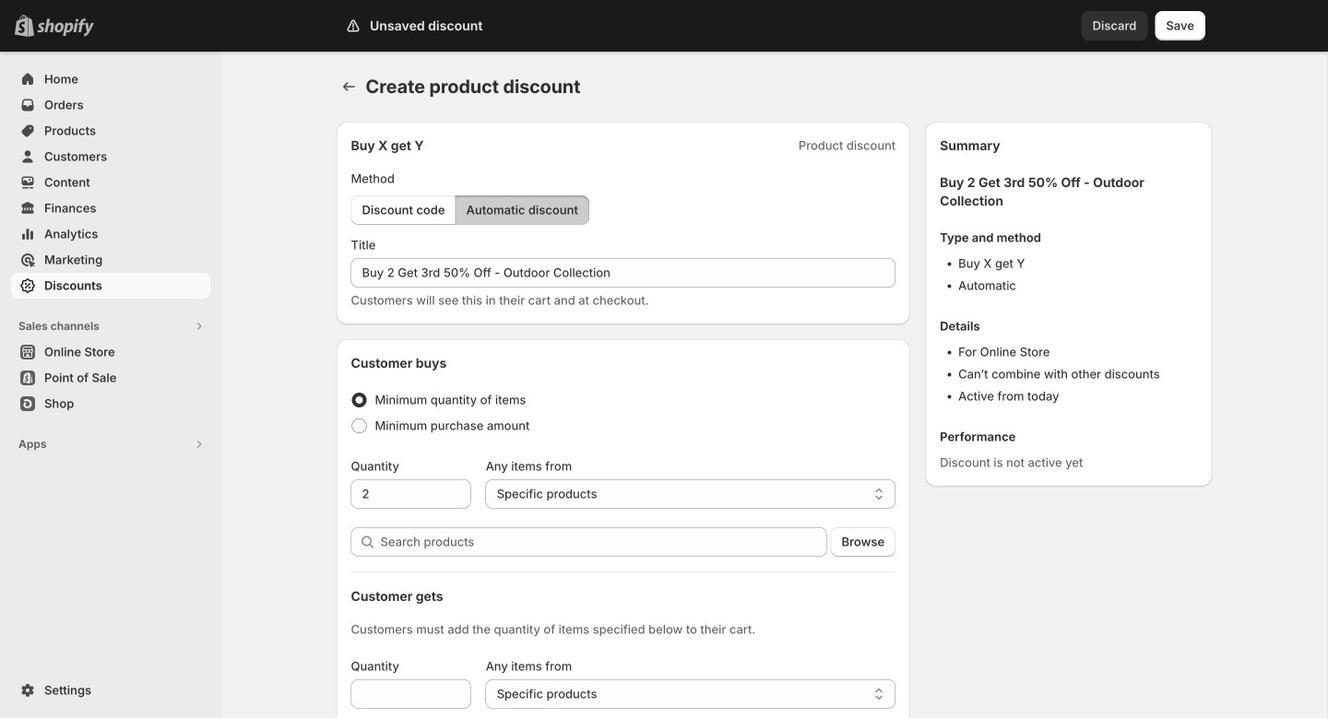 Task type: locate. For each thing, give the bounding box(es) containing it.
None text field
[[351, 258, 896, 288], [351, 480, 471, 509], [351, 680, 471, 709], [351, 258, 896, 288], [351, 480, 471, 509], [351, 680, 471, 709]]



Task type: vqa. For each thing, say whether or not it's contained in the screenshot.
Search products text field
yes



Task type: describe. For each thing, give the bounding box(es) containing it.
shopify image
[[37, 18, 94, 37]]

Search products text field
[[380, 528, 827, 557]]



